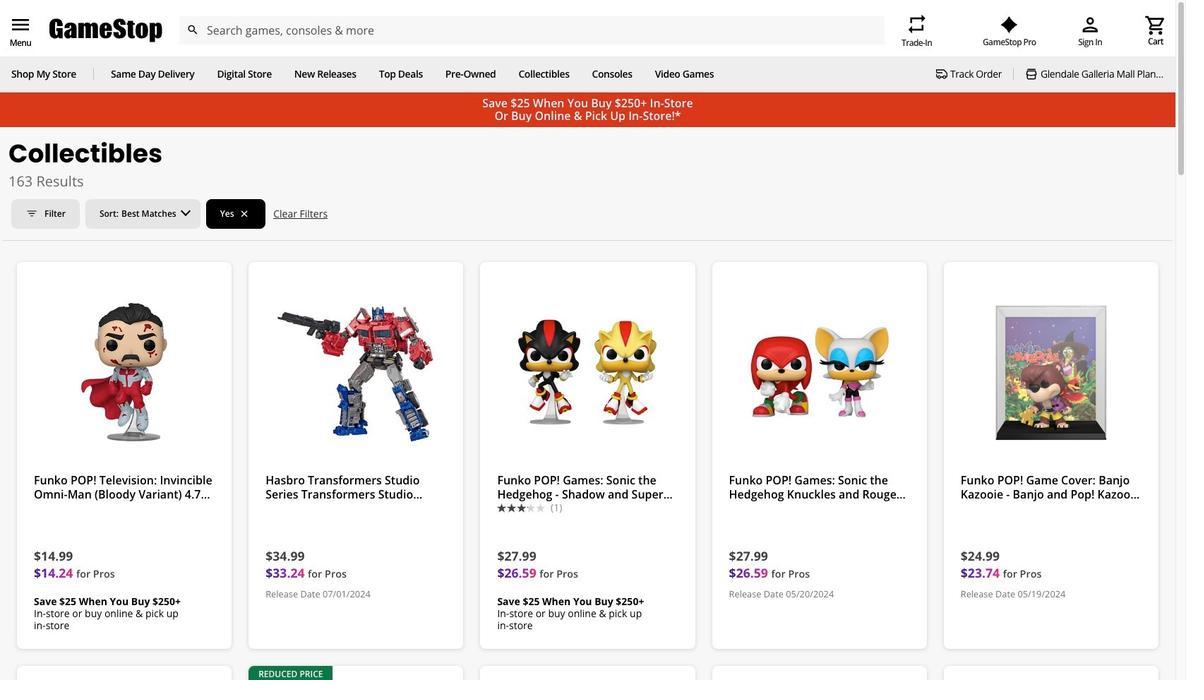 Task type: describe. For each thing, give the bounding box(es) containing it.
Search games, consoles & more search field
[[207, 16, 860, 45]]



Task type: locate. For each thing, give the bounding box(es) containing it.
gamestop image
[[49, 17, 163, 44]]

gamestop pro icon image
[[1001, 16, 1019, 33]]

None search field
[[179, 16, 885, 45]]



